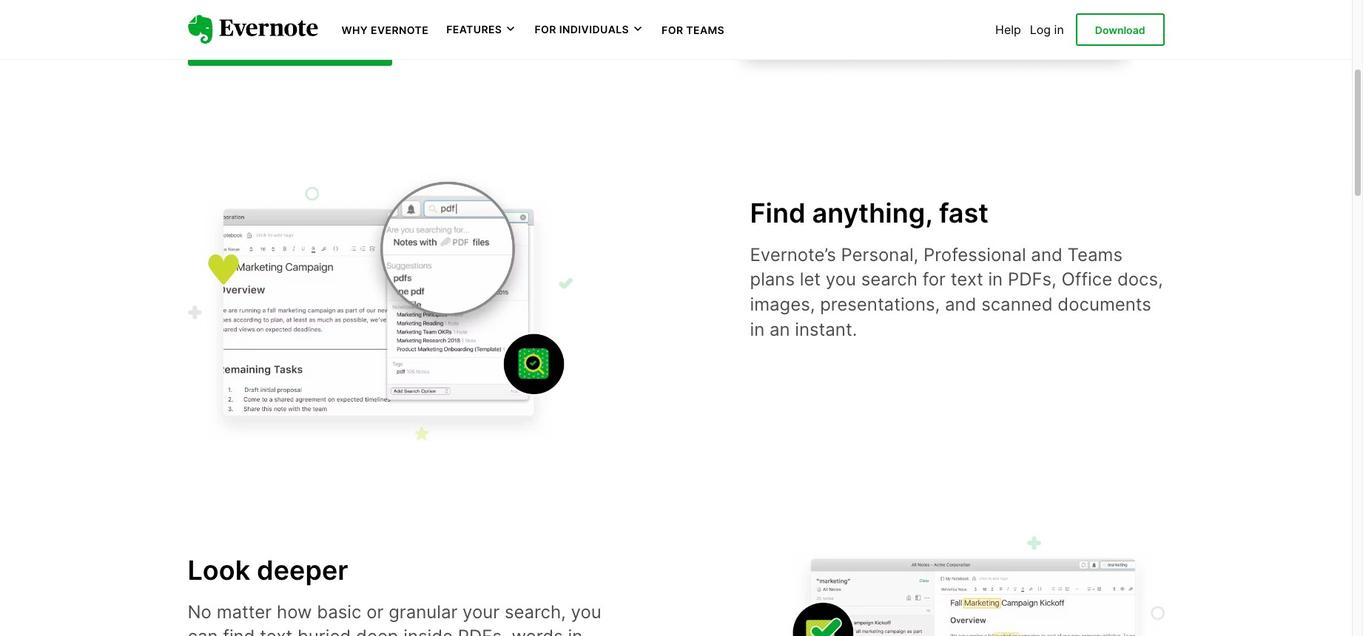 Task type: locate. For each thing, give the bounding box(es) containing it.
in
[[1055, 22, 1065, 37], [989, 269, 1003, 291], [750, 319, 765, 340]]

0 vertical spatial text
[[951, 269, 984, 291]]

0 horizontal spatial pdfs,
[[458, 627, 507, 637]]

evernote's personal, professional and teams plans let you search for text in pdfs, office docs, images, presentations, and scanned documents in an instant.
[[750, 244, 1164, 340]]

0 horizontal spatial for
[[535, 23, 557, 36]]

and up office
[[1032, 244, 1063, 266]]

1 horizontal spatial pdfs,
[[1008, 269, 1057, 291]]

and
[[1032, 244, 1063, 266], [946, 294, 977, 315]]

0 horizontal spatial in
[[750, 319, 765, 340]]

text
[[951, 269, 984, 291], [260, 627, 293, 637]]

1 vertical spatial teams
[[1068, 244, 1123, 266]]

in left an
[[750, 319, 765, 340]]

log in link
[[1031, 22, 1065, 37]]

1 horizontal spatial you
[[826, 269, 857, 291]]

or
[[367, 602, 384, 623]]

0 vertical spatial you
[[826, 269, 857, 291]]

you right search,
[[571, 602, 602, 623]]

pdfs, down your
[[458, 627, 507, 637]]

and down 'for'
[[946, 294, 977, 315]]

pdfs,
[[1008, 269, 1057, 291], [458, 627, 507, 637]]

text inside no matter how basic or granular your search, you can find text buried deep inside pdfs, words i
[[260, 627, 293, 637]]

teams
[[687, 24, 725, 36], [1068, 244, 1123, 266]]

compare plans
[[247, 40, 333, 55]]

why
[[342, 24, 368, 36]]

personal,
[[842, 244, 919, 266]]

matter
[[217, 602, 272, 623]]

why evernote
[[342, 24, 429, 36]]

0 vertical spatial pdfs,
[[1008, 269, 1057, 291]]

1 horizontal spatial in
[[989, 269, 1003, 291]]

granular
[[389, 602, 458, 623]]

text down how
[[260, 627, 293, 637]]

1 vertical spatial pdfs,
[[458, 627, 507, 637]]

1 horizontal spatial text
[[951, 269, 984, 291]]

pdfs, up scanned
[[1008, 269, 1057, 291]]

how
[[277, 602, 312, 623]]

deep
[[356, 627, 399, 637]]

1 horizontal spatial teams
[[1068, 244, 1123, 266]]

find
[[750, 197, 806, 229]]

evernote logo image
[[188, 15, 318, 44]]

1 horizontal spatial and
[[1032, 244, 1063, 266]]

look
[[188, 554, 250, 587]]

0 horizontal spatial and
[[946, 294, 977, 315]]

for teams
[[662, 24, 725, 36]]

plans
[[750, 269, 795, 291]]

features
[[447, 23, 502, 36]]

can
[[188, 627, 218, 637]]

2 vertical spatial in
[[750, 319, 765, 340]]

1 vertical spatial text
[[260, 627, 293, 637]]

compare
[[247, 40, 299, 55]]

in right "log"
[[1055, 22, 1065, 37]]

deeper
[[257, 554, 348, 587]]

plans
[[302, 40, 333, 55]]

0 horizontal spatial teams
[[687, 24, 725, 36]]

1 horizontal spatial for
[[662, 24, 684, 36]]

find
[[223, 627, 255, 637]]

0 vertical spatial in
[[1055, 22, 1065, 37]]

buried
[[298, 627, 351, 637]]

1 vertical spatial you
[[571, 602, 602, 623]]

evernote's
[[750, 244, 837, 266]]

for
[[535, 23, 557, 36], [662, 24, 684, 36]]

0 vertical spatial teams
[[687, 24, 725, 36]]

0 horizontal spatial you
[[571, 602, 602, 623]]

for
[[923, 269, 946, 291]]

you
[[826, 269, 857, 291], [571, 602, 602, 623]]

instant.
[[796, 319, 858, 340]]

for individuals button
[[535, 22, 644, 37]]

log in
[[1031, 22, 1065, 37]]

for inside button
[[535, 23, 557, 36]]

download link
[[1077, 13, 1165, 46]]

for individuals
[[535, 23, 629, 36]]

0 horizontal spatial text
[[260, 627, 293, 637]]

help link
[[996, 22, 1022, 37]]

0 vertical spatial and
[[1032, 244, 1063, 266]]

you right let
[[826, 269, 857, 291]]

inside
[[404, 627, 453, 637]]

teams inside evernote's personal, professional and teams plans let you search for text in pdfs, office docs, images, presentations, and scanned documents in an instant.
[[1068, 244, 1123, 266]]

in down professional
[[989, 269, 1003, 291]]

text down professional
[[951, 269, 984, 291]]

1 vertical spatial in
[[989, 269, 1003, 291]]

basic
[[317, 602, 362, 623]]

evernote
[[371, 24, 429, 36]]



Task type: vqa. For each thing, say whether or not it's contained in the screenshot.
the bottommost Free
no



Task type: describe. For each thing, give the bounding box(es) containing it.
pdfs, inside evernote's personal, professional and teams plans let you search for text in pdfs, office docs, images, presentations, and scanned documents in an instant.
[[1008, 269, 1057, 291]]

log
[[1031, 22, 1052, 37]]

2 horizontal spatial in
[[1055, 22, 1065, 37]]

for for for teams
[[662, 24, 684, 36]]

your
[[463, 602, 500, 623]]

an
[[770, 319, 791, 340]]

why evernote link
[[342, 22, 429, 37]]

text inside evernote's personal, professional and teams plans let you search for text in pdfs, office docs, images, presentations, and scanned documents in an instant.
[[951, 269, 984, 291]]

let
[[800, 269, 821, 291]]

words
[[512, 627, 563, 637]]

presentations,
[[821, 294, 941, 315]]

documents
[[1058, 294, 1152, 315]]

evernote  pdf search image
[[780, 537, 1165, 637]]

no matter how basic or granular your search, you can find text buried deep inside pdfs, words i
[[188, 602, 602, 637]]

pdf search evernote ui image
[[188, 173, 573, 442]]

features button
[[447, 22, 517, 37]]

for teams link
[[662, 22, 725, 37]]

anything,
[[813, 197, 933, 229]]

scanned
[[982, 294, 1053, 315]]

fast
[[940, 197, 989, 229]]

pdfs, inside no matter how basic or granular your search, you can find text buried deep inside pdfs, words i
[[458, 627, 507, 637]]

compare plans link
[[188, 30, 393, 66]]

you inside evernote's personal, professional and teams plans let you search for text in pdfs, office docs, images, presentations, and scanned documents in an instant.
[[826, 269, 857, 291]]

search,
[[505, 602, 566, 623]]

search pdf evernote feature image
[[727, 0, 1165, 78]]

search
[[862, 269, 918, 291]]

no
[[188, 602, 212, 623]]

docs,
[[1118, 269, 1164, 291]]

for for for individuals
[[535, 23, 557, 36]]

1 vertical spatial and
[[946, 294, 977, 315]]

office
[[1062, 269, 1113, 291]]

individuals
[[560, 23, 629, 36]]

you inside no matter how basic or granular your search, you can find text buried deep inside pdfs, words i
[[571, 602, 602, 623]]

find anything, fast
[[750, 197, 989, 229]]

teams inside for teams link
[[687, 24, 725, 36]]

look deeper
[[188, 554, 348, 587]]

professional
[[924, 244, 1027, 266]]

images,
[[750, 294, 816, 315]]

download
[[1096, 24, 1146, 36]]

help
[[996, 22, 1022, 37]]



